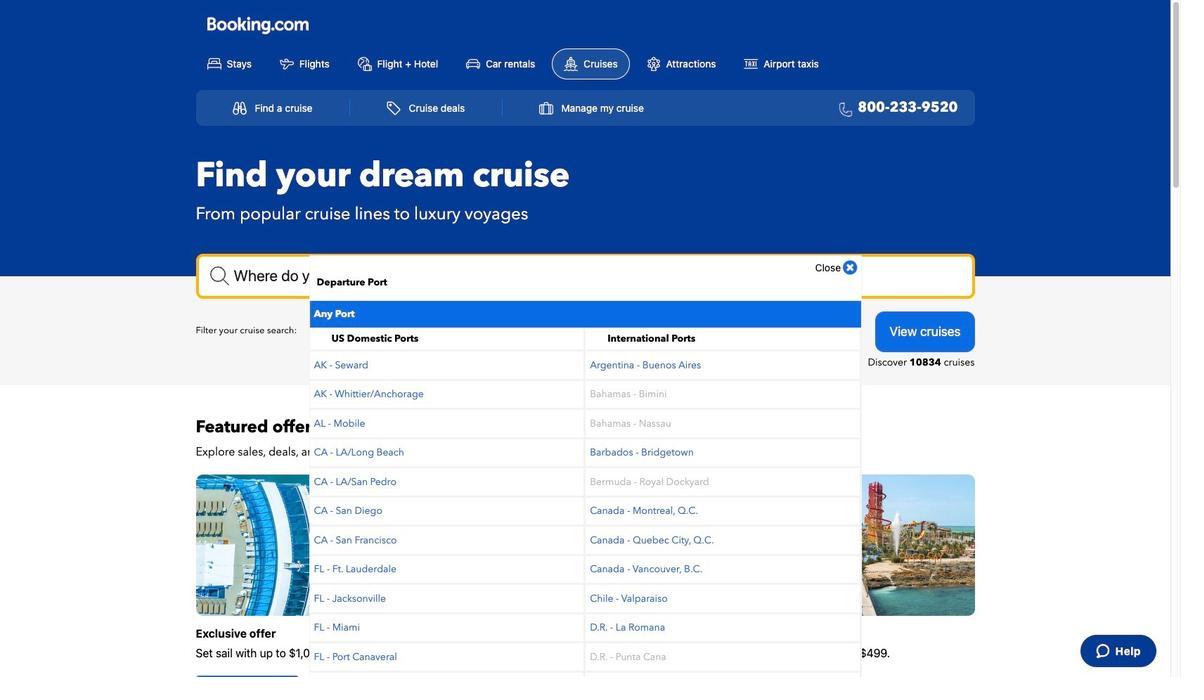 Task type: describe. For each thing, give the bounding box(es) containing it.
booking.com home image
[[207, 16, 308, 35]]

cruise sale image
[[196, 475, 578, 616]]

times circle image
[[843, 259, 858, 276]]

open the cruiseline cruise search filter menu image
[[725, 327, 735, 337]]

open the trip length cruise search filter menu image
[[513, 327, 523, 337]]



Task type: vqa. For each thing, say whether or not it's contained in the screenshot.
CHEAP CRUISES image
yes



Task type: locate. For each thing, give the bounding box(es) containing it.
travel menu navigation
[[196, 90, 975, 126]]

None field
[[196, 254, 975, 299]]

open the departure port cruise search filter menu image
[[625, 327, 636, 337]]

Where do you want to cruise? text field
[[196, 254, 975, 299]]

open the departure date cruise search filter menu image
[[407, 327, 417, 337]]

cheap cruises image
[[592, 475, 975, 616]]



